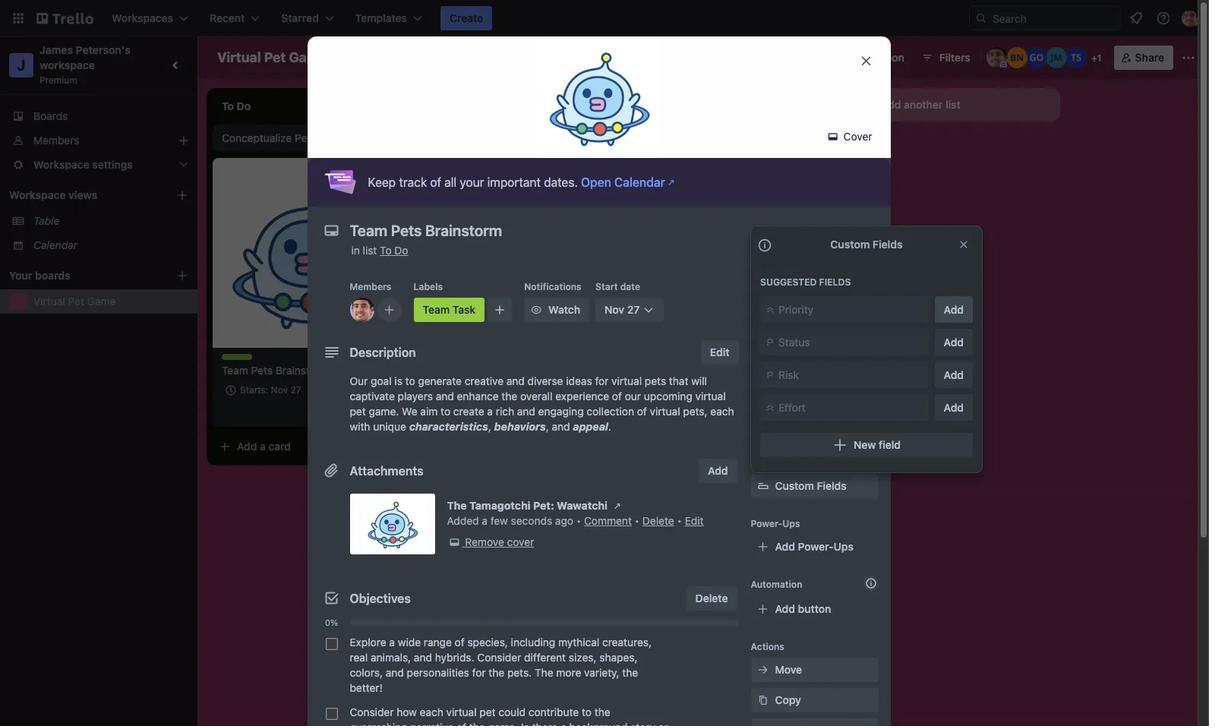 Task type: vqa. For each thing, say whether or not it's contained in the screenshot.
Cancel BUTTON on the left of page
no



Task type: locate. For each thing, give the bounding box(es) containing it.
consider inside explore a wide range of species, including mythical creatures, real animals, and hybrids. consider different sizes, shapes, colors, and personalities for the pets. the more variety, the better!
[[477, 651, 522, 664]]

2 create from template… image from the left
[[821, 138, 833, 150]]

pets inside team task team pets brainstorm
[[251, 364, 273, 377]]

creatures,
[[603, 636, 652, 649]]

wawatchi
[[557, 499, 608, 512]]

each inside "consider how each virtual pet could contribute to the overarching narrative of the game. is there a background story o"
[[420, 706, 444, 719]]

pets
[[295, 131, 316, 144], [251, 364, 273, 377]]

2
[[387, 384, 392, 396]]

color: bold lime, title: "team task" element right add members to card image
[[414, 298, 485, 322]]

peterson's
[[76, 43, 131, 56]]

pet inside "consider how each virtual pet could contribute to the overarching narrative of the game. is there a background story o"
[[480, 706, 496, 719]]

pet inside 'our goal is to generate creative and diverse ideas for virtual pets that will captivate players and enhance the overall experience of our upcoming virtual pet game. we aim to create a rich and engaging collection of virtual pets, each with unique'
[[350, 405, 366, 418]]

gary orlando (garyorlando) image
[[1026, 47, 1048, 68]]

list inside add another list button
[[946, 98, 961, 111]]

the inside explore a wide range of species, including mythical creatures, real animals, and hybrids. consider different sizes, shapes, colors, and personalities for the pets. the more variety, the better!
[[535, 666, 554, 679]]

sm image for automation
[[826, 46, 847, 67]]

characteristics
[[409, 420, 488, 433]]

members up add members to card image
[[350, 281, 392, 293]]

automation inside button
[[847, 51, 905, 64]]

1 vertical spatial members link
[[751, 292, 879, 316]]

objectives group
[[319, 631, 739, 726]]

card down starts: nov 27
[[269, 440, 291, 453]]

Board name text field
[[210, 46, 335, 70]]

1 vertical spatial for
[[472, 666, 486, 679]]

0 horizontal spatial list
[[363, 244, 377, 257]]

custom down location
[[775, 479, 814, 492]]

0 horizontal spatial ups
[[783, 518, 800, 530]]

list right another
[[946, 98, 961, 111]]

1 vertical spatial table
[[33, 214, 60, 227]]

None text field
[[342, 217, 844, 245]]

0 vertical spatial each
[[711, 405, 734, 418]]

for inside 'our goal is to generate creative and diverse ideas for virtual pets that will captivate players and enhance the overall experience of our upcoming virtual pet game. we aim to create a rich and engaging collection of virtual pets, each with unique'
[[595, 375, 609, 387]]

show menu image
[[1181, 50, 1197, 65]]

custom fields up fields
[[831, 238, 903, 251]]

a for explore a wide range of species, including mythical creatures, real animals, and hybrids. consider different sizes, shapes, colors, and personalities for the pets. the more variety, the better!
[[389, 636, 395, 649]]

attachment
[[775, 419, 834, 432]]

the up background
[[595, 706, 611, 719]]

0 vertical spatial virtual
[[217, 49, 261, 65]]

rich
[[496, 405, 514, 418]]

and up behaviors
[[517, 405, 536, 418]]

1 left 0
[[348, 384, 353, 396]]

0 vertical spatial the
[[447, 499, 467, 512]]

members
[[33, 134, 79, 147], [350, 281, 392, 293], [775, 297, 822, 310]]

card up priority
[[783, 275, 803, 286]]

each inside 'our goal is to generate creative and diverse ideas for virtual pets that will captivate players and enhance the overall experience of our upcoming virtual pet game. we aim to create a rich and engaging collection of virtual pets, each with unique'
[[711, 405, 734, 418]]

date
[[621, 281, 641, 293]]

sm image inside 'location' link
[[756, 448, 771, 463]]

0 vertical spatial table link
[[563, 46, 625, 70]]

0 vertical spatial fields
[[873, 238, 903, 251]]

add inside button
[[237, 440, 257, 453]]

the
[[447, 499, 467, 512], [535, 666, 554, 679]]

a down starts: nov 27
[[260, 440, 266, 453]]

0 horizontal spatial game.
[[369, 405, 399, 418]]

1 horizontal spatial nov
[[605, 303, 625, 316]]

of up hybrids.
[[455, 636, 465, 649]]

sm image inside copy link
[[756, 693, 771, 708]]

custom up fields
[[831, 238, 870, 251]]

2 , from the left
[[546, 420, 549, 433]]

pet:
[[533, 499, 554, 512]]

0 horizontal spatial custom
[[775, 479, 814, 492]]

colors,
[[350, 666, 383, 679]]

table down primary element
[[589, 51, 616, 64]]

in
[[351, 244, 360, 257]]

calendar right "open"
[[615, 176, 665, 189]]

card for add a card
[[269, 440, 291, 453]]

game. down the could at the left bottom of the page
[[488, 721, 518, 726]]

0 vertical spatial sm image
[[529, 302, 544, 318]]

your boards
[[9, 269, 70, 282]]

and up the overall
[[507, 375, 525, 387]]

keep
[[368, 176, 396, 189]]

1 right tara schultz (taraschultz7) image
[[1098, 52, 1102, 64]]

a left rich
[[487, 405, 493, 418]]

explore a wide range of species, including mythical creatures, real animals, and hybrids. consider different sizes, shapes, colors, and personalities for the pets. the more variety, the better!
[[350, 636, 652, 694]]

sm image inside watch button
[[529, 302, 544, 318]]

virtual
[[217, 49, 261, 65], [33, 295, 65, 308]]

0 vertical spatial pet
[[264, 49, 286, 65]]

0 notifications image
[[1128, 9, 1146, 27]]

virtual inside "consider how each virtual pet could contribute to the overarching narrative of the game. is there a background story o"
[[446, 706, 477, 719]]

card for add to card
[[783, 275, 803, 286]]

table down workspace views
[[33, 214, 60, 227]]

sm image inside cover link
[[826, 129, 841, 144]]

brainstorm
[[276, 364, 329, 377]]

make template image
[[756, 723, 771, 726]]

james peterson (jamespeterson93) image
[[1182, 9, 1200, 27], [987, 47, 1008, 68], [350, 298, 374, 322], [383, 403, 401, 421]]

real
[[350, 651, 368, 664]]

1 vertical spatial virtual
[[33, 295, 65, 308]]

nov down start date
[[605, 303, 625, 316]]

narrative
[[411, 721, 454, 726]]

virtual pet game inside 'virtual pet game' text box
[[217, 49, 327, 65]]

0 horizontal spatial 1
[[348, 384, 353, 396]]

1 horizontal spatial virtual pet game
[[217, 49, 327, 65]]

add members to card image
[[383, 302, 395, 318]]

sm image left watch
[[529, 302, 544, 318]]

0 vertical spatial automation
[[847, 51, 905, 64]]

comment
[[584, 514, 632, 527]]

power- down power-ups
[[798, 540, 834, 553]]

0 vertical spatial card
[[783, 275, 803, 286]]

sm image for copy
[[756, 693, 771, 708]]

0 horizontal spatial virtual
[[33, 295, 65, 308]]

sm image for labels
[[756, 327, 771, 342]]

each up narrative
[[420, 706, 444, 719]]

the down different
[[535, 666, 554, 679]]

1 vertical spatial sm image
[[756, 357, 771, 372]]

james peterson (jamespeterson93) image left gary orlando (garyorlando) image
[[987, 47, 1008, 68]]

james peterson (jamespeterson93) image left we
[[383, 403, 401, 421]]

edit button
[[701, 340, 739, 365]]

search image
[[976, 12, 988, 24]]

2 vertical spatial sm image
[[756, 448, 771, 463]]

task up starts:
[[248, 354, 268, 365]]

range
[[424, 636, 452, 649]]

labels up team task in the left top of the page
[[414, 281, 443, 293]]

personalities
[[407, 666, 469, 679]]

to inside "consider how each virtual pet could contribute to the overarching narrative of the game. is there a background story o"
[[582, 706, 592, 719]]

pet up with
[[350, 405, 366, 418]]

1 vertical spatial calendar
[[33, 239, 78, 251]]

game inside text box
[[289, 49, 327, 65]]

27 down date
[[627, 303, 640, 316]]

labels
[[414, 281, 443, 293], [775, 327, 808, 340]]

0 horizontal spatial color: bold lime, title: "team task" element
[[222, 354, 268, 365]]

team task team pets brainstorm
[[222, 354, 329, 377]]

Explore a wide range of species, including mythical creatures, real animals, and hybrids. Consider different sizes, shapes, colors, and personalities for the pets. The more variety, the better! checkbox
[[326, 638, 338, 650]]

27 down brainstorm on the left bottom
[[291, 384, 301, 396]]

add
[[881, 98, 901, 111], [751, 275, 769, 286], [944, 303, 964, 316], [944, 335, 964, 348], [944, 368, 964, 381], [944, 401, 964, 414], [237, 440, 257, 453], [708, 464, 728, 477], [775, 540, 795, 553], [775, 603, 795, 615]]

for right ideas
[[595, 375, 609, 387]]

attachment button
[[751, 413, 879, 438]]

automation up add button
[[751, 579, 803, 590]]

members link down boards
[[0, 128, 198, 153]]

, down engaging at the left
[[546, 420, 549, 433]]

priority
[[779, 303, 814, 316]]

0 horizontal spatial fields
[[817, 479, 847, 492]]

sm image
[[529, 302, 544, 318], [756, 357, 771, 372], [756, 448, 771, 463]]

1
[[1098, 52, 1102, 64], [348, 384, 353, 396]]

fields inside button
[[817, 479, 847, 492]]

0 horizontal spatial pet
[[350, 405, 366, 418]]

color: bold lime, title: "team task" element up starts:
[[222, 354, 268, 365]]

Search field
[[988, 7, 1121, 30]]

pet left the could at the left bottom of the page
[[480, 706, 496, 719]]

james peterson's workspace link
[[40, 43, 133, 71]]

0 horizontal spatial pets
[[251, 364, 273, 377]]

1 horizontal spatial edit
[[710, 346, 730, 359]]

pets.
[[507, 666, 532, 679]]

pet inside text box
[[264, 49, 286, 65]]

upcoming
[[644, 390, 693, 403]]

1 horizontal spatial ups
[[834, 540, 854, 553]]

1 vertical spatial delete link
[[687, 587, 737, 611]]

nov down team task team pets brainstorm at the left
[[271, 384, 288, 396]]

suggested fields
[[761, 277, 851, 288]]

pets up starts:
[[251, 364, 273, 377]]

share button
[[1114, 46, 1174, 70]]

0 horizontal spatial consider
[[350, 706, 394, 719]]

1 horizontal spatial list
[[946, 98, 961, 111]]

team
[[423, 303, 450, 316], [222, 354, 245, 365], [222, 364, 248, 377]]

0 vertical spatial edit
[[710, 346, 730, 359]]

game
[[289, 49, 327, 65], [87, 295, 116, 308]]

0 horizontal spatial members link
[[0, 128, 198, 153]]

species,
[[468, 636, 508, 649]]

1 vertical spatial automation
[[751, 579, 803, 590]]

power- up add power-ups
[[751, 518, 783, 530]]

1 horizontal spatial each
[[711, 405, 734, 418]]

0 horizontal spatial power-
[[751, 518, 783, 530]]

a up the animals,
[[389, 636, 395, 649]]

to do link
[[380, 244, 408, 257]]

another
[[904, 98, 943, 111]]

do
[[395, 244, 408, 257]]

ups down custom fields button
[[834, 540, 854, 553]]

a down 'contribute'
[[561, 721, 567, 726]]

sm image for location
[[756, 448, 771, 463]]

0 horizontal spatial ,
[[488, 420, 491, 433]]

0 horizontal spatial each
[[420, 706, 444, 719]]

automation up add another list
[[847, 51, 905, 64]]

sm image inside labels link
[[756, 327, 771, 342]]

of
[[430, 176, 441, 189], [612, 390, 622, 403], [637, 405, 647, 418], [455, 636, 465, 649], [457, 721, 467, 726]]

1 horizontal spatial members link
[[751, 292, 879, 316]]

game. up unique
[[369, 405, 399, 418]]

copy link
[[751, 688, 879, 713]]

sm image left location
[[756, 448, 771, 463]]

0 vertical spatial ups
[[783, 518, 800, 530]]

labels down priority
[[775, 327, 808, 340]]

1 vertical spatial pet
[[480, 706, 496, 719]]

creative
[[465, 375, 504, 387]]

0 vertical spatial consider
[[477, 651, 522, 664]]

add button
[[935, 296, 973, 323], [935, 329, 973, 356], [935, 362, 973, 388], [935, 394, 973, 421], [699, 459, 737, 483]]

1 vertical spatial ups
[[834, 540, 854, 553]]

start date
[[596, 281, 641, 293]]

2 horizontal spatial members
[[775, 297, 822, 310]]

a left few on the bottom of page
[[482, 514, 488, 527]]

1 horizontal spatial table link
[[563, 46, 625, 70]]

sm image
[[826, 46, 847, 67], [826, 129, 841, 144], [756, 296, 771, 312], [756, 327, 771, 342], [610, 498, 625, 514], [447, 535, 462, 550], [756, 663, 771, 678], [756, 693, 771, 708]]

sm image inside checklist link
[[756, 357, 771, 372]]

a inside 'our goal is to generate creative and diverse ideas for virtual pets that will captivate players and enhance the overall experience of our upcoming virtual pet game. we aim to create a rich and engaging collection of virtual pets, each with unique'
[[487, 405, 493, 418]]

0 vertical spatial members
[[33, 134, 79, 147]]

1 horizontal spatial the
[[535, 666, 554, 679]]

create button
[[441, 6, 492, 30]]

copy
[[775, 694, 801, 707]]

all
[[445, 176, 457, 189]]

dates
[[775, 388, 805, 401]]

sm image for move
[[756, 663, 771, 678]]

0 horizontal spatial game
[[87, 295, 116, 308]]

members for the rightmost members link
[[775, 297, 822, 310]]

virtual up narrative
[[446, 706, 477, 719]]

0 horizontal spatial calendar
[[33, 239, 78, 251]]

0 horizontal spatial nov
[[271, 384, 288, 396]]

1 vertical spatial pet
[[68, 295, 84, 308]]

add another list button
[[854, 88, 1061, 122]]

calendar up boards
[[33, 239, 78, 251]]

1 horizontal spatial delete link
[[687, 587, 737, 611]]

1 vertical spatial 27
[[291, 384, 301, 396]]

conceptualize pets
[[222, 131, 316, 144]]

0 vertical spatial custom
[[831, 238, 870, 251]]

members down boards
[[33, 134, 79, 147]]

a inside "consider how each virtual pet could contribute to the overarching narrative of the game. is there a background story o"
[[561, 721, 567, 726]]

sm image for watch
[[529, 302, 544, 318]]

pets inside 'link'
[[295, 131, 316, 144]]

pets right the conceptualize
[[295, 131, 316, 144]]

table link
[[563, 46, 625, 70], [33, 214, 188, 229]]

1 horizontal spatial pet
[[264, 49, 286, 65]]

comment link
[[584, 514, 632, 527]]

close popover image
[[958, 239, 970, 251]]

virtual up our
[[612, 375, 642, 387]]

custom fields inside button
[[775, 479, 847, 492]]

sm image left risk
[[756, 357, 771, 372]]

james peterson (jamespeterson93) image left add members to card image
[[350, 298, 374, 322]]

to up background
[[582, 706, 592, 719]]

each right pets,
[[711, 405, 734, 418]]

add button for risk
[[935, 362, 973, 388]]

0 horizontal spatial members
[[33, 134, 79, 147]]

add power-ups link
[[751, 535, 879, 559]]

the up "added"
[[447, 499, 467, 512]]

start
[[596, 281, 618, 293]]

remove cover
[[465, 536, 534, 549]]

1 horizontal spatial 27
[[627, 303, 640, 316]]

1 vertical spatial each
[[420, 706, 444, 719]]

a inside explore a wide range of species, including mythical creatures, real animals, and hybrids. consider different sizes, shapes, colors, and personalities for the pets. the more variety, the better!
[[389, 636, 395, 649]]

0 vertical spatial delete
[[643, 514, 674, 527]]

table
[[589, 51, 616, 64], [33, 214, 60, 227]]

0 horizontal spatial create from template… image
[[605, 138, 617, 150]]

sm image inside move link
[[756, 663, 771, 678]]

1 vertical spatial custom
[[775, 479, 814, 492]]

contribute
[[529, 706, 579, 719]]

more
[[556, 666, 582, 679]]

/
[[384, 384, 387, 396]]

conceptualize
[[222, 131, 292, 144]]

custom fields down 'location' link
[[775, 479, 847, 492]]

color: bold lime, title: "team task" element
[[414, 298, 485, 322], [222, 354, 268, 365]]

for down hybrids.
[[472, 666, 486, 679]]

consider down the "species,"
[[477, 651, 522, 664]]

overall
[[521, 390, 553, 403]]

0 vertical spatial game.
[[369, 405, 399, 418]]

of right narrative
[[457, 721, 467, 726]]

0 vertical spatial table
[[589, 51, 616, 64]]

jeremy miller (jeremymiller198) image
[[1046, 47, 1067, 68]]

collection
[[587, 405, 634, 418]]

1 horizontal spatial 1
[[1098, 52, 1102, 64]]

0 horizontal spatial pet
[[68, 295, 84, 308]]

views
[[68, 188, 97, 201]]

0 horizontal spatial card
[[269, 440, 291, 453]]

each
[[711, 405, 734, 418], [420, 706, 444, 719]]

field
[[879, 438, 901, 451]]

create from template… image left cover
[[821, 138, 833, 150]]

1 vertical spatial custom fields
[[775, 479, 847, 492]]

members link down suggested fields at the right
[[751, 292, 879, 316]]

1 vertical spatial labels
[[775, 327, 808, 340]]

consider up overarching
[[350, 706, 394, 719]]

could
[[499, 706, 526, 719]]

1 horizontal spatial delete
[[696, 592, 728, 605]]

table link down primary element
[[563, 46, 625, 70]]

for
[[595, 375, 609, 387], [472, 666, 486, 679]]

tamagotchi
[[470, 499, 531, 512]]

1 vertical spatial members
[[350, 281, 392, 293]]

consider inside "consider how each virtual pet could contribute to the overarching narrative of the game. is there a background story o"
[[350, 706, 394, 719]]

0 horizontal spatial automation
[[751, 579, 803, 590]]

create from template… image up open calendar button
[[605, 138, 617, 150]]

task up creative
[[453, 303, 476, 316]]

tara schultz (taraschultz7) image
[[1066, 47, 1087, 68]]

task inside team task team pets brainstorm
[[248, 354, 268, 365]]

create from template… image
[[605, 138, 617, 150], [821, 138, 833, 150]]

the right narrative
[[469, 721, 485, 726]]

, left behaviors
[[488, 420, 491, 433]]

and down the animals,
[[386, 666, 404, 679]]

1 vertical spatial game
[[87, 295, 116, 308]]

members down suggested fields at the right
[[775, 297, 822, 310]]

of left all
[[430, 176, 441, 189]]

members for topmost members link
[[33, 134, 79, 147]]

1 vertical spatial fields
[[817, 479, 847, 492]]

1 vertical spatial consider
[[350, 706, 394, 719]]

of inside explore a wide range of species, including mythical creatures, real animals, and hybrids. consider different sizes, shapes, colors, and personalities for the pets. the more variety, the better!
[[455, 636, 465, 649]]

new
[[854, 438, 876, 451]]

2 vertical spatial members
[[775, 297, 822, 310]]

captivate
[[350, 390, 395, 403]]

0 horizontal spatial 27
[[291, 384, 301, 396]]

1 vertical spatial edit
[[685, 514, 704, 527]]

1 horizontal spatial card
[[783, 275, 803, 286]]

table link up "calendar" link
[[33, 214, 188, 229]]

your
[[9, 269, 32, 282]]

0 horizontal spatial for
[[472, 666, 486, 679]]

ups up add power-ups
[[783, 518, 800, 530]]

card inside button
[[269, 440, 291, 453]]

1 horizontal spatial automation
[[847, 51, 905, 64]]

1 horizontal spatial pets
[[295, 131, 316, 144]]

1 horizontal spatial custom
[[831, 238, 870, 251]]

1 horizontal spatial consider
[[477, 651, 522, 664]]

0 vertical spatial virtual pet game
[[217, 49, 327, 65]]

the up rich
[[502, 390, 518, 403]]

sm image inside automation button
[[826, 46, 847, 67]]

list right in
[[363, 244, 377, 257]]

characteristics , behaviors , and appeal .
[[409, 420, 611, 433]]

a inside button
[[260, 440, 266, 453]]

team for team task
[[423, 303, 450, 316]]

engaging
[[538, 405, 584, 418]]

add button
[[775, 603, 831, 615]]

task for team task
[[453, 303, 476, 316]]

1 vertical spatial the
[[535, 666, 554, 679]]



Task type: describe. For each thing, give the bounding box(es) containing it.
1 vertical spatial power-
[[798, 540, 834, 553]]

add board image
[[176, 270, 188, 282]]

conceptualize pets link
[[222, 131, 398, 146]]

dates.
[[544, 176, 578, 189]]

game inside "link"
[[87, 295, 116, 308]]

aim
[[420, 405, 438, 418]]

virtual down upcoming
[[650, 405, 680, 418]]

pets
[[645, 375, 666, 387]]

variety,
[[584, 666, 620, 679]]

1 horizontal spatial fields
[[873, 238, 903, 251]]

0 / 2
[[378, 384, 392, 396]]

1 horizontal spatial calendar
[[615, 176, 665, 189]]

new field
[[854, 438, 901, 451]]

diverse
[[528, 375, 563, 387]]

create
[[453, 405, 484, 418]]

our
[[350, 375, 368, 387]]

sm image for remove cover
[[447, 535, 462, 550]]

1 vertical spatial table link
[[33, 214, 188, 229]]

add power-ups
[[775, 540, 854, 553]]

add a card
[[237, 440, 291, 453]]

open
[[581, 176, 612, 189]]

1 , from the left
[[488, 420, 491, 433]]

0 horizontal spatial the
[[447, 499, 467, 512]]

0 vertical spatial power-
[[751, 518, 783, 530]]

j link
[[9, 53, 33, 77]]

ago
[[555, 514, 574, 527]]

james peterson (jamespeterson93) image right the open information menu icon at the right of page
[[1182, 9, 1200, 27]]

starts:
[[240, 384, 269, 396]]

remove
[[465, 536, 504, 549]]

to right is
[[405, 375, 415, 387]]

primary element
[[0, 0, 1210, 36]]

better!
[[350, 682, 383, 694]]

to
[[380, 244, 392, 257]]

effort
[[779, 401, 806, 414]]

dates button
[[751, 383, 879, 407]]

0 horizontal spatial table
[[33, 214, 60, 227]]

to up characteristics
[[441, 405, 451, 418]]

location
[[775, 449, 818, 462]]

add button for priority
[[935, 296, 973, 323]]

game. inside "consider how each virtual pet could contribute to the overarching narrative of the game. is there a background story o"
[[488, 721, 518, 726]]

virtual inside text box
[[217, 49, 261, 65]]

the left pets.
[[489, 666, 505, 679]]

keep track of all your important dates. open calendar
[[368, 176, 665, 189]]

and down generate
[[436, 390, 454, 403]]

+ 1
[[1092, 52, 1102, 64]]

starts: nov 27
[[240, 384, 301, 396]]

sm image for checklist
[[756, 357, 771, 372]]

of left our
[[612, 390, 622, 403]]

story
[[631, 721, 656, 726]]

create
[[450, 11, 483, 24]]

1 vertical spatial color: bold lime, title: "team task" element
[[222, 354, 268, 365]]

track
[[399, 176, 427, 189]]

attachments
[[350, 464, 424, 478]]

and down wide
[[414, 651, 432, 664]]

0 vertical spatial color: bold lime, title: "team task" element
[[414, 298, 485, 322]]

27 inside button
[[627, 303, 640, 316]]

1 vertical spatial delete
[[696, 592, 728, 605]]

virtual pet game inside virtual pet game "link"
[[33, 295, 116, 308]]

0
[[378, 384, 384, 396]]

seconds
[[511, 514, 552, 527]]

boards
[[35, 269, 70, 282]]

virtual pet game link
[[33, 294, 188, 309]]

pets,
[[683, 405, 708, 418]]

ideas
[[566, 375, 592, 387]]

your boards with 1 items element
[[9, 267, 153, 285]]

1 vertical spatial 1
[[348, 384, 353, 396]]

labels inside labels link
[[775, 327, 808, 340]]

the tamagotchi pet: wawatchi
[[447, 499, 608, 512]]

filters
[[940, 51, 971, 64]]

james peterson's workspace premium
[[40, 43, 133, 86]]

and down engaging at the left
[[552, 420, 570, 433]]

add button for effort
[[935, 394, 973, 421]]

edit inside button
[[710, 346, 730, 359]]

cover
[[841, 130, 873, 143]]

0 vertical spatial labels
[[414, 281, 443, 293]]

0 vertical spatial 1
[[1098, 52, 1102, 64]]

game. inside 'our goal is to generate creative and diverse ideas for virtual pets that will captivate players and enhance the overall experience of our upcoming virtual pet game. we aim to create a rich and engaging collection of virtual pets, each with unique'
[[369, 405, 399, 418]]

1 horizontal spatial members
[[350, 281, 392, 293]]

1 vertical spatial list
[[363, 244, 377, 257]]

remove cover link
[[447, 535, 534, 550]]

mythical
[[558, 636, 600, 649]]

checklist
[[775, 358, 822, 371]]

.
[[608, 420, 611, 433]]

status
[[779, 335, 810, 348]]

workspace views
[[9, 188, 97, 201]]

nov inside button
[[605, 303, 625, 316]]

add button button
[[751, 597, 879, 622]]

custom inside button
[[775, 479, 814, 492]]

0 horizontal spatial delete
[[643, 514, 674, 527]]

will
[[692, 375, 707, 387]]

your
[[460, 176, 484, 189]]

is
[[395, 375, 403, 387]]

add to card
[[751, 275, 803, 286]]

1 vertical spatial nov
[[271, 384, 288, 396]]

task for team task team pets brainstorm
[[248, 354, 268, 365]]

1 create from template… image from the left
[[605, 138, 617, 150]]

Consider how each virtual pet could contribute to the overarching narrative of the game. Is there a background story or lore that makes the pet more interesting? How do they fit into the game world? checkbox
[[326, 708, 338, 720]]

board
[[521, 51, 551, 64]]

checklist link
[[751, 353, 879, 377]]

our goal is to generate creative and diverse ideas for virtual pets that will captivate players and enhance the overall experience of our upcoming virtual pet game. we aim to create a rich and engaging collection of virtual pets, each with unique
[[350, 375, 734, 433]]

new field button
[[761, 433, 973, 457]]

consider how each virtual pet could contribute to the overarching narrative of the game. is there a background story o
[[350, 706, 669, 726]]

0 vertical spatial delete link
[[643, 514, 674, 527]]

workspace
[[40, 59, 95, 71]]

pet inside "link"
[[68, 295, 84, 308]]

of down our
[[637, 405, 647, 418]]

premium
[[40, 74, 77, 86]]

of inside "consider how each virtual pet could contribute to the overarching narrative of the game. is there a background story o"
[[457, 721, 467, 726]]

add another list
[[881, 98, 961, 111]]

wide
[[398, 636, 421, 649]]

labels link
[[751, 322, 879, 346]]

team task
[[423, 303, 476, 316]]

for inside explore a wide range of species, including mythical creatures, real animals, and hybrids. consider different sizes, shapes, colors, and personalities for the pets. the more variety, the better!
[[472, 666, 486, 679]]

few
[[491, 514, 508, 527]]

0 vertical spatial members link
[[0, 128, 198, 153]]

0 horizontal spatial edit
[[685, 514, 704, 527]]

to up priority
[[771, 275, 780, 286]]

watch button
[[524, 298, 590, 322]]

team for team task team pets brainstorm
[[222, 354, 245, 365]]

the inside 'our goal is to generate creative and diverse ideas for virtual pets that will captivate players and enhance the overall experience of our upcoming virtual pet game. we aim to create a rich and engaging collection of virtual pets, each with unique'
[[502, 390, 518, 403]]

create a view image
[[176, 189, 188, 201]]

1 horizontal spatial table
[[589, 51, 616, 64]]

virtual inside "link"
[[33, 295, 65, 308]]

sm image for members
[[756, 296, 771, 312]]

sizes,
[[569, 651, 597, 664]]

calendar link
[[33, 238, 188, 253]]

the down shapes,
[[623, 666, 638, 679]]

overarching
[[350, 721, 408, 726]]

appeal
[[573, 420, 608, 433]]

ben nelson (bennelson96) image
[[1006, 47, 1028, 68]]

virtual down will in the right of the page
[[696, 390, 726, 403]]

unique
[[373, 420, 406, 433]]

objectives
[[350, 592, 411, 606]]

add button for status
[[935, 329, 973, 356]]

explore
[[350, 636, 386, 649]]

boards link
[[0, 104, 198, 128]]

filters button
[[917, 46, 975, 70]]

players
[[398, 390, 433, 403]]

is
[[521, 721, 530, 726]]

open information menu image
[[1156, 11, 1172, 26]]

a for added a few seconds ago
[[482, 514, 488, 527]]

0 vertical spatial custom fields
[[831, 238, 903, 251]]

important
[[487, 176, 541, 189]]

team pets brainstorm link
[[222, 363, 398, 378]]

board link
[[495, 46, 560, 70]]

background
[[570, 721, 628, 726]]

a for add a card
[[260, 440, 266, 453]]

added
[[447, 514, 479, 527]]

location link
[[751, 444, 879, 468]]

move link
[[751, 658, 879, 682]]



